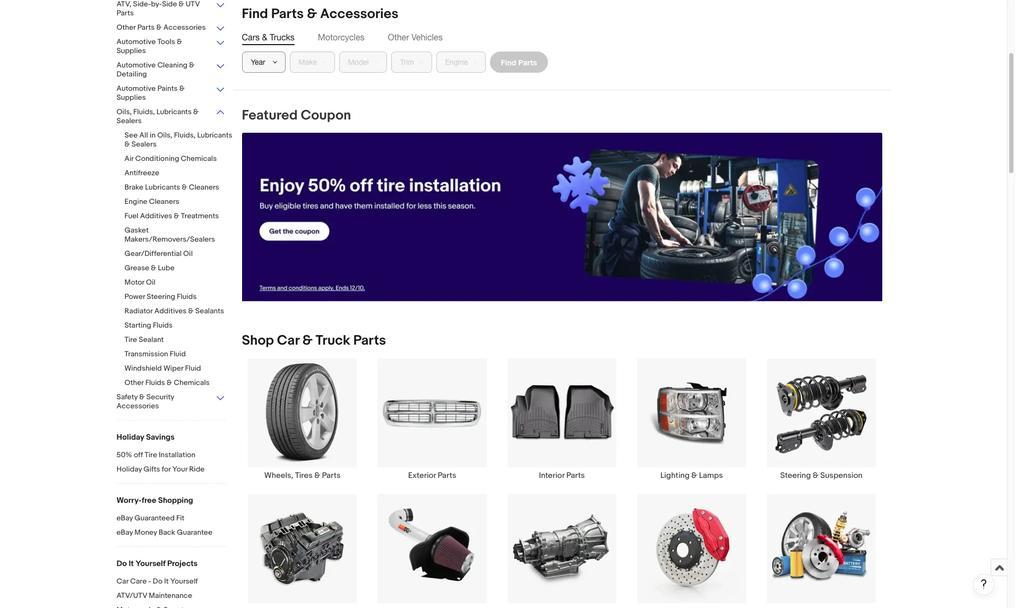 Task type: vqa. For each thing, say whether or not it's contained in the screenshot.
topmost Sealers
yes



Task type: locate. For each thing, give the bounding box(es) containing it.
0 vertical spatial steering
[[147, 292, 175, 301]]

1 vertical spatial oil
[[146, 278, 156, 287]]

coupon
[[301, 107, 351, 124]]

steering & suspension
[[781, 471, 863, 481]]

steering down motor oil link
[[147, 292, 175, 301]]

0 vertical spatial additives
[[140, 211, 172, 220]]

0 vertical spatial lubricants
[[157, 107, 192, 116]]

automotive tools & supplies button
[[117, 37, 225, 56]]

tab list
[[242, 31, 882, 43]]

car left care
[[117, 577, 129, 586]]

fluid down tire sealant link
[[170, 349, 186, 358]]

0 horizontal spatial find
[[242, 6, 268, 22]]

2 vertical spatial automotive
[[117, 84, 156, 93]]

other left the vehicles
[[388, 32, 409, 42]]

cleaners down antifreeze link
[[189, 183, 219, 192]]

0 vertical spatial tire
[[125, 335, 137, 344]]

1 vertical spatial steering
[[781, 471, 811, 481]]

other up safety
[[125, 378, 144, 387]]

None text field
[[242, 133, 882, 302]]

supplies
[[117, 46, 146, 55], [117, 93, 146, 102]]

supplies down the "detailing"
[[117, 93, 146, 102]]

0 vertical spatial fluid
[[170, 349, 186, 358]]

shop car & truck parts
[[242, 333, 386, 349]]

find parts button
[[490, 52, 548, 73]]

0 horizontal spatial cleaners
[[149, 197, 179, 206]]

lubricants up the air conditioning chemicals link
[[197, 131, 232, 140]]

1 automotive from the top
[[117, 37, 156, 46]]

0 horizontal spatial car
[[117, 577, 129, 586]]

find for find parts
[[501, 58, 516, 67]]

automotive left cleaning
[[117, 61, 156, 70]]

it up care
[[129, 559, 134, 569]]

1 vertical spatial ebay
[[117, 528, 133, 537]]

0 horizontal spatial it
[[129, 559, 134, 569]]

ebay left money
[[117, 528, 133, 537]]

steering left suspension
[[781, 471, 811, 481]]

0 vertical spatial fluids
[[177, 292, 197, 301]]

sealers up conditioning
[[132, 140, 157, 149]]

holiday inside the 50% off tire installation holiday gifts for your ride
[[117, 465, 142, 474]]

chemicals
[[181, 154, 217, 163], [174, 378, 210, 387]]

tire right off in the left bottom of the page
[[145, 450, 157, 459]]

steering & suspension link
[[757, 358, 887, 481]]

wiper
[[164, 364, 183, 373]]

wheels, tires & parts
[[264, 471, 341, 481]]

yourself down the projects in the bottom of the page
[[170, 577, 198, 586]]

trucks
[[270, 32, 295, 42]]

1 horizontal spatial tire
[[145, 450, 157, 459]]

50%
[[117, 450, 132, 459]]

wheels,
[[264, 471, 293, 481]]

0 vertical spatial do
[[117, 559, 127, 569]]

ebay down worry-
[[117, 514, 133, 523]]

conditioning
[[135, 154, 179, 163]]

1 ebay from the top
[[117, 514, 133, 523]]

other vehicles
[[388, 32, 443, 42]]

guarantee
[[177, 528, 213, 537]]

holiday gifts for your ride link
[[117, 465, 225, 475]]

1 supplies from the top
[[117, 46, 146, 55]]

do inside car care - do it yourself atv/utv maintenance
[[153, 577, 163, 586]]

0 vertical spatial oil
[[183, 249, 193, 258]]

2 vertical spatial accessories
[[117, 402, 159, 411]]

holiday
[[117, 432, 144, 442], [117, 465, 142, 474]]

1 horizontal spatial fluids,
[[174, 131, 196, 140]]

your
[[172, 465, 188, 474]]

fluids down motor oil link
[[177, 292, 197, 301]]

oil right motor
[[146, 278, 156, 287]]

it inside car care - do it yourself atv/utv maintenance
[[164, 577, 169, 586]]

side
[[162, 0, 177, 8]]

automotive cleaning & detailing button
[[117, 61, 225, 80]]

engine
[[125, 197, 147, 206]]

chemicals up antifreeze link
[[181, 154, 217, 163]]

find inside find parts button
[[501, 58, 516, 67]]

1 vertical spatial chemicals
[[174, 378, 210, 387]]

1 vertical spatial yourself
[[170, 577, 198, 586]]

2 ebay from the top
[[117, 528, 133, 537]]

1 vertical spatial fluid
[[185, 364, 201, 373]]

1 vertical spatial fluids
[[153, 321, 173, 330]]

automotive
[[117, 37, 156, 46], [117, 61, 156, 70], [117, 84, 156, 93]]

fluids up "sealant"
[[153, 321, 173, 330]]

oils, up see
[[117, 107, 132, 116]]

enjoy 50% off tire installation image
[[242, 133, 882, 301]]

oils, right the in
[[157, 131, 172, 140]]

tools
[[157, 37, 175, 46]]

0 horizontal spatial steering
[[147, 292, 175, 301]]

automotive left tools
[[117, 37, 156, 46]]

1 holiday from the top
[[117, 432, 144, 442]]

&
[[179, 0, 184, 8], [307, 6, 317, 22], [156, 23, 162, 32], [262, 32, 267, 42], [177, 37, 182, 46], [189, 61, 195, 70], [179, 84, 185, 93], [193, 107, 199, 116], [125, 140, 130, 149], [182, 183, 187, 192], [174, 211, 179, 220], [151, 263, 156, 272], [188, 306, 194, 315], [302, 333, 313, 349], [167, 378, 172, 387], [139, 392, 145, 402], [315, 471, 320, 481], [692, 471, 698, 481], [813, 471, 819, 481]]

50% off tire installation holiday gifts for your ride
[[117, 450, 205, 474]]

0 horizontal spatial oils,
[[117, 107, 132, 116]]

lighting & lamps
[[661, 471, 723, 481]]

do up atv/utv
[[117, 559, 127, 569]]

maintenance
[[149, 591, 192, 600]]

oil
[[183, 249, 193, 258], [146, 278, 156, 287]]

fluids
[[177, 292, 197, 301], [153, 321, 173, 330], [145, 378, 165, 387]]

1 vertical spatial tire
[[145, 450, 157, 459]]

other
[[117, 23, 136, 32], [388, 32, 409, 42], [125, 378, 144, 387]]

chemicals down windshield wiper fluid link
[[174, 378, 210, 387]]

0 horizontal spatial tire
[[125, 335, 137, 344]]

1 horizontal spatial car
[[277, 333, 299, 349]]

do right -
[[153, 577, 163, 586]]

fluids up security
[[145, 378, 165, 387]]

sealants
[[195, 306, 224, 315]]

1 vertical spatial car
[[117, 577, 129, 586]]

0 vertical spatial supplies
[[117, 46, 146, 55]]

fluids, up all at the left top of page
[[133, 107, 155, 116]]

0 vertical spatial accessories
[[320, 6, 399, 22]]

1 horizontal spatial yourself
[[170, 577, 198, 586]]

atv/utv maintenance link
[[117, 591, 225, 601]]

tire inside the 50% off tire installation holiday gifts for your ride
[[145, 450, 157, 459]]

fluid right the wiper on the bottom left
[[185, 364, 201, 373]]

1 vertical spatial holiday
[[117, 465, 142, 474]]

1 horizontal spatial steering
[[781, 471, 811, 481]]

1 vertical spatial cleaners
[[149, 197, 179, 206]]

cleaners down "brake lubricants & cleaners" link
[[149, 197, 179, 206]]

lubricants down antifreeze link
[[145, 183, 180, 192]]

yourself up -
[[136, 559, 166, 569]]

oils,
[[117, 107, 132, 116], [157, 131, 172, 140]]

fluids, down oils, fluids, lubricants & sealers dropdown button
[[174, 131, 196, 140]]

0 vertical spatial it
[[129, 559, 134, 569]]

0 vertical spatial ebay
[[117, 514, 133, 523]]

additives down power steering fluids 'link'
[[154, 306, 187, 315]]

other down atv,
[[117, 23, 136, 32]]

air conditioning chemicals link
[[125, 154, 233, 164]]

accessories
[[320, 6, 399, 22], [163, 23, 206, 32], [117, 402, 159, 411]]

automotive paints & supplies button
[[117, 84, 225, 103]]

cleaners
[[189, 183, 219, 192], [149, 197, 179, 206]]

accessories down atv, side-by-side & utv parts dropdown button
[[163, 23, 206, 32]]

lubricants down the automotive paints & supplies dropdown button
[[157, 107, 192, 116]]

0 horizontal spatial yourself
[[136, 559, 166, 569]]

accessories up motorcycles
[[320, 6, 399, 22]]

car right shop
[[277, 333, 299, 349]]

worry-
[[117, 496, 142, 506]]

1 horizontal spatial it
[[164, 577, 169, 586]]

tire down the starting
[[125, 335, 137, 344]]

0 vertical spatial find
[[242, 6, 268, 22]]

tire sealant link
[[125, 335, 233, 345]]

1 vertical spatial it
[[164, 577, 169, 586]]

lubricants
[[157, 107, 192, 116], [197, 131, 232, 140], [145, 183, 180, 192]]

0 vertical spatial holiday
[[117, 432, 144, 442]]

1 vertical spatial fluids,
[[174, 131, 196, 140]]

it up maintenance
[[164, 577, 169, 586]]

2 holiday from the top
[[117, 465, 142, 474]]

0 vertical spatial automotive
[[117, 37, 156, 46]]

1 vertical spatial find
[[501, 58, 516, 67]]

sealers up see
[[117, 116, 142, 125]]

exterior parts
[[408, 471, 456, 481]]

1 vertical spatial automotive
[[117, 61, 156, 70]]

money
[[135, 528, 157, 537]]

1 horizontal spatial cleaners
[[189, 183, 219, 192]]

find parts
[[501, 58, 537, 67]]

steering
[[147, 292, 175, 301], [781, 471, 811, 481]]

1 horizontal spatial do
[[153, 577, 163, 586]]

cars & trucks
[[242, 32, 295, 42]]

2 vertical spatial other
[[125, 378, 144, 387]]

1 vertical spatial do
[[153, 577, 163, 586]]

0 horizontal spatial fluids,
[[133, 107, 155, 116]]

gear/differential oil link
[[125, 249, 233, 259]]

supplies up the "detailing"
[[117, 46, 146, 55]]

parts
[[271, 6, 304, 22], [117, 8, 134, 18], [137, 23, 155, 32], [518, 58, 537, 67], [353, 333, 386, 349], [322, 471, 341, 481], [438, 471, 456, 481], [567, 471, 585, 481]]

starting
[[125, 321, 151, 330]]

featured coupon
[[242, 107, 351, 124]]

additives up gasket
[[140, 211, 172, 220]]

holiday down 50%
[[117, 465, 142, 474]]

by-
[[151, 0, 162, 8]]

1 horizontal spatial accessories
[[163, 23, 206, 32]]

shop
[[242, 333, 274, 349]]

exterior parts link
[[367, 358, 497, 481]]

1 vertical spatial oils,
[[157, 131, 172, 140]]

accessories up holiday savings in the bottom left of the page
[[117, 402, 159, 411]]

interior parts link
[[497, 358, 627, 481]]

holiday up 50%
[[117, 432, 144, 442]]

for
[[162, 465, 171, 474]]

tire
[[125, 335, 137, 344], [145, 450, 157, 459]]

0 vertical spatial fluids,
[[133, 107, 155, 116]]

oil up grease & lube link
[[183, 249, 193, 258]]

sealant
[[139, 335, 164, 344]]

automotive down the "detailing"
[[117, 84, 156, 93]]

1 horizontal spatial find
[[501, 58, 516, 67]]

2 automotive from the top
[[117, 61, 156, 70]]

all
[[139, 131, 148, 140]]

air
[[125, 154, 134, 163]]

1 horizontal spatial oils,
[[157, 131, 172, 140]]

1 vertical spatial supplies
[[117, 93, 146, 102]]



Task type: describe. For each thing, give the bounding box(es) containing it.
power
[[125, 292, 145, 301]]

side-
[[133, 0, 151, 8]]

featured
[[242, 107, 298, 124]]

brake lubricants & cleaners link
[[125, 183, 233, 193]]

yourself inside car care - do it yourself atv/utv maintenance
[[170, 577, 198, 586]]

cleaning
[[157, 61, 188, 70]]

2 vertical spatial lubricants
[[145, 183, 180, 192]]

off
[[134, 450, 143, 459]]

atv, side-by-side & utv parts other parts & accessories automotive tools & supplies automotive cleaning & detailing automotive paints & supplies oils, fluids, lubricants & sealers see all in oils, fluids, lubricants & sealers air conditioning chemicals antifreeze brake lubricants & cleaners engine cleaners fuel additives & treatments gasket makers/removers/sealers gear/differential oil grease & lube motor oil power steering fluids radiator additives & sealants starting fluids tire sealant transmission fluid windshield wiper fluid other fluids & chemicals safety & security accessories
[[117, 0, 232, 411]]

ebay guaranteed fit ebay money back guarantee
[[117, 514, 213, 537]]

see all in oils, fluids, lubricants & sealers link
[[125, 131, 233, 150]]

tire inside the atv, side-by-side & utv parts other parts & accessories automotive tools & supplies automotive cleaning & detailing automotive paints & supplies oils, fluids, lubricants & sealers see all in oils, fluids, lubricants & sealers air conditioning chemicals antifreeze brake lubricants & cleaners engine cleaners fuel additives & treatments gasket makers/removers/sealers gear/differential oil grease & lube motor oil power steering fluids radiator additives & sealants starting fluids tire sealant transmission fluid windshield wiper fluid other fluids & chemicals safety & security accessories
[[125, 335, 137, 344]]

antifreeze link
[[125, 168, 233, 178]]

savings
[[146, 432, 175, 442]]

installation
[[159, 450, 196, 459]]

other fluids & chemicals link
[[125, 378, 233, 388]]

0 vertical spatial sealers
[[117, 116, 142, 125]]

fuel additives & treatments link
[[125, 211, 233, 221]]

1 vertical spatial lubricants
[[197, 131, 232, 140]]

0 horizontal spatial oil
[[146, 278, 156, 287]]

back
[[159, 528, 175, 537]]

0 horizontal spatial accessories
[[117, 402, 159, 411]]

ebay money back guarantee link
[[117, 528, 225, 538]]

exterior
[[408, 471, 436, 481]]

2 vertical spatial fluids
[[145, 378, 165, 387]]

paints
[[157, 84, 178, 93]]

gear/differential
[[125, 249, 182, 258]]

treatments
[[181, 211, 219, 220]]

lighting & lamps link
[[627, 358, 757, 481]]

radiator
[[125, 306, 153, 315]]

windshield
[[125, 364, 162, 373]]

care
[[130, 577, 147, 586]]

tab list containing cars & trucks
[[242, 31, 882, 43]]

50% off tire installation link
[[117, 450, 225, 460]]

ride
[[189, 465, 205, 474]]

-
[[148, 577, 151, 586]]

radiator additives & sealants link
[[125, 306, 233, 317]]

atv/utv
[[117, 591, 147, 600]]

holiday savings
[[117, 432, 175, 442]]

makers/removers/sealers
[[125, 235, 215, 244]]

gasket makers/removers/sealers link
[[125, 226, 233, 245]]

free
[[142, 496, 156, 506]]

starting fluids link
[[125, 321, 233, 331]]

detailing
[[117, 70, 147, 79]]

do it yourself projects
[[117, 559, 198, 569]]

shopping
[[158, 496, 193, 506]]

2 supplies from the top
[[117, 93, 146, 102]]

worry-free shopping
[[117, 496, 193, 506]]

1 vertical spatial additives
[[154, 306, 187, 315]]

transmission
[[125, 349, 168, 358]]

fuel
[[125, 211, 138, 220]]

parts inside button
[[518, 58, 537, 67]]

find for find parts & accessories
[[242, 6, 268, 22]]

car inside car care - do it yourself atv/utv maintenance
[[117, 577, 129, 586]]

car care - do it yourself atv/utv maintenance
[[117, 577, 198, 600]]

steering inside the atv, side-by-side & utv parts other parts & accessories automotive tools & supplies automotive cleaning & detailing automotive paints & supplies oils, fluids, lubricants & sealers see all in oils, fluids, lubricants & sealers air conditioning chemicals antifreeze brake lubricants & cleaners engine cleaners fuel additives & treatments gasket makers/removers/sealers gear/differential oil grease & lube motor oil power steering fluids radiator additives & sealants starting fluids tire sealant transmission fluid windshield wiper fluid other fluids & chemicals safety & security accessories
[[147, 292, 175, 301]]

0 vertical spatial cleaners
[[189, 183, 219, 192]]

1 vertical spatial accessories
[[163, 23, 206, 32]]

lube
[[158, 263, 175, 272]]

0 vertical spatial other
[[117, 23, 136, 32]]

gifts
[[144, 465, 160, 474]]

other parts & accessories button
[[117, 23, 225, 33]]

motor oil link
[[125, 278, 233, 288]]

transmission fluid link
[[125, 349, 233, 360]]

0 horizontal spatial do
[[117, 559, 127, 569]]

help, opens dialogs image
[[979, 579, 989, 590]]

car care - do it yourself link
[[117, 577, 225, 587]]

0 vertical spatial car
[[277, 333, 299, 349]]

0 vertical spatial chemicals
[[181, 154, 217, 163]]

1 horizontal spatial oil
[[183, 249, 193, 258]]

safety
[[117, 392, 138, 402]]

fit
[[176, 514, 185, 523]]

guaranteed
[[135, 514, 175, 523]]

atv, side-by-side & utv parts button
[[117, 0, 225, 19]]

wheels, tires & parts link
[[238, 358, 367, 481]]

0 vertical spatial oils,
[[117, 107, 132, 116]]

utv
[[186, 0, 200, 8]]

motor
[[125, 278, 144, 287]]

tires
[[295, 471, 313, 481]]

0 vertical spatial yourself
[[136, 559, 166, 569]]

projects
[[167, 559, 198, 569]]

brake
[[125, 183, 143, 192]]

motorcycles
[[318, 32, 365, 42]]

lighting
[[661, 471, 690, 481]]

grease
[[125, 263, 149, 272]]

safety & security accessories button
[[117, 392, 225, 412]]

ebay guaranteed fit link
[[117, 514, 225, 524]]

see
[[125, 131, 138, 140]]

cars
[[242, 32, 260, 42]]

1 vertical spatial other
[[388, 32, 409, 42]]

3 automotive from the top
[[117, 84, 156, 93]]

interior
[[539, 471, 565, 481]]

1 vertical spatial sealers
[[132, 140, 157, 149]]

lamps
[[699, 471, 723, 481]]

vehicles
[[412, 32, 443, 42]]

engine cleaners link
[[125, 197, 233, 207]]

2 horizontal spatial accessories
[[320, 6, 399, 22]]

security
[[146, 392, 174, 402]]



